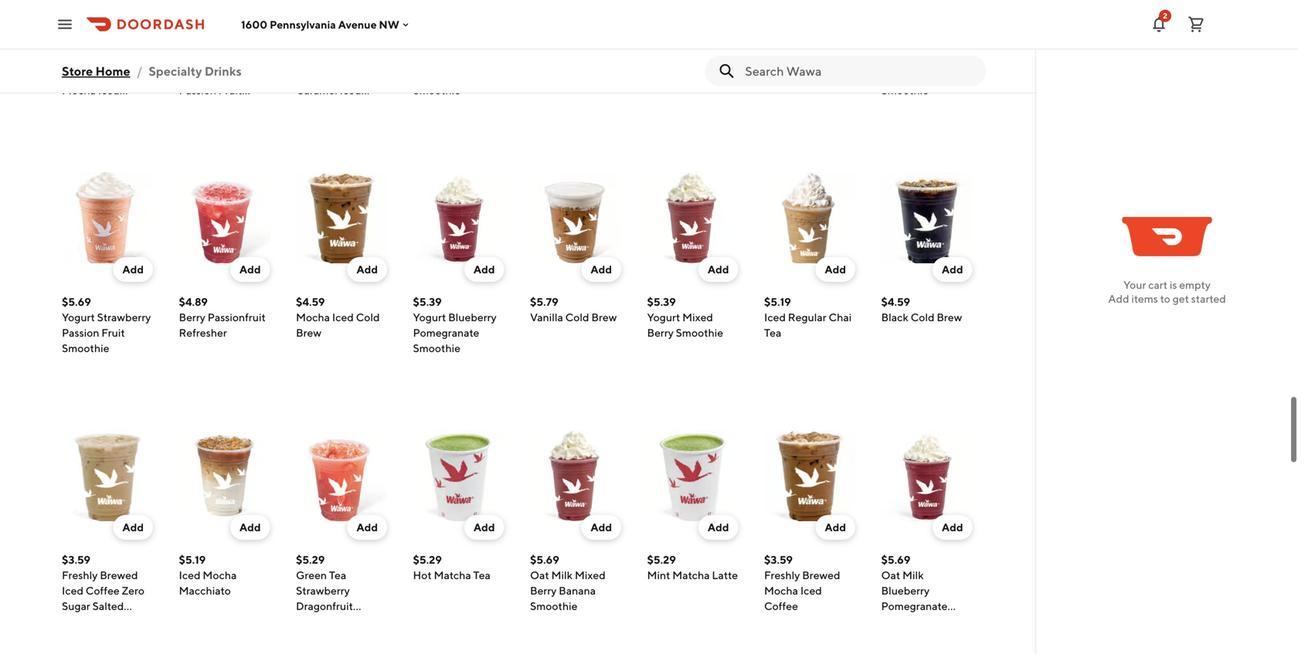 Task type: locate. For each thing, give the bounding box(es) containing it.
vanilla inside the $5.79 vanilla cold brew
[[530, 311, 563, 324]]

specialty
[[62, 56, 162, 85], [149, 64, 202, 78]]

$5.29 mint matcha latte
[[647, 554, 738, 582]]

pennsylvania
[[270, 18, 336, 31]]

add for $5.19 iced mocha macchiato
[[240, 521, 261, 534]]

2 horizontal spatial milk
[[903, 569, 924, 582]]

oat for oat milk mixed berry banana smoothie
[[530, 569, 549, 582]]

banana inside $5.39 yogurt mixed berry banana smoothie
[[910, 68, 947, 81]]

add for $3.59 freshly brewed mocha iced coffee
[[825, 521, 846, 534]]

2 horizontal spatial tea
[[764, 327, 782, 339]]

$3.59 for $3.59 freshly brewed iced coffee zero sugar salted caramel
[[62, 554, 90, 567]]

0 vertical spatial mint
[[684, 53, 707, 66]]

$5.69 inside $5.69 yogurt strawberry passion fruit smoothie
[[62, 296, 91, 308]]

get
[[1173, 293, 1189, 305]]

1 horizontal spatial passion
[[179, 84, 216, 97]]

$4.89
[[179, 296, 208, 308]]

freshly
[[62, 53, 98, 66], [296, 53, 332, 66], [62, 569, 98, 582], [764, 569, 800, 582]]

$5.39 yogurt mixed berry banana smoothie
[[882, 37, 948, 97]]

2 horizontal spatial $5.19
[[764, 296, 791, 308]]

0 vertical spatial latte
[[764, 68, 790, 81]]

tea inside $5.29 green tea strawberry dragonfruit refresher
[[329, 569, 346, 582]]

$5.39 inside $5.39 yogurt blueberry pomegranate smoothie
[[413, 296, 442, 308]]

1 horizontal spatial strawberry
[[179, 68, 233, 81]]

2 vertical spatial caramel
[[62, 616, 103, 628]]

nw
[[379, 18, 399, 31]]

iced inside $3.59 freshly brewed iced coffee zero sugar salted caramel
[[62, 585, 83, 597]]

0 horizontal spatial milk
[[200, 53, 222, 66]]

oat inside $5.69 oat milk mixed berry banana smoothie
[[530, 569, 549, 582]]

matcha for mint
[[673, 569, 710, 582]]

$5.69 yogurt strawberry passion fruit smoothie
[[62, 296, 151, 355]]

yogurt inside $5.39 yogurt mixed berry smoothie
[[647, 311, 680, 324]]

1 horizontal spatial oat
[[530, 569, 549, 582]]

$5.29 for vanilla
[[764, 37, 793, 50]]

brewed inside $3.59 freshly brewed iced coffee zero sugar salted caramel
[[100, 569, 138, 582]]

vanilla for $5.79
[[530, 311, 563, 324]]

milk
[[200, 53, 222, 66], [551, 569, 573, 582], [903, 569, 924, 582]]

fruit inside $5.69 yogurt strawberry passion fruit smoothie
[[101, 327, 125, 339]]

tea inside $5.19 iced regular chai tea
[[764, 327, 782, 339]]

add inside your cart is empty add items to get started
[[1109, 293, 1130, 305]]

$5.29
[[764, 37, 793, 50], [296, 554, 325, 567], [413, 554, 442, 567], [647, 554, 676, 567]]

0 vertical spatial salted
[[62, 68, 93, 81]]

1 vertical spatial banana
[[559, 585, 596, 597]]

oat milk mixed berry banana smoothie image
[[530, 431, 621, 522]]

brewed inside $3.59 freshly brewed sweet and salty caramel iced coffee
[[334, 53, 372, 66]]

0 horizontal spatial $5.19
[[179, 554, 206, 567]]

1 vertical spatial salted
[[92, 600, 124, 613]]

salted
[[62, 68, 93, 81], [92, 600, 124, 613]]

$3.59 for $3.59 freshly brewed mocha iced coffee
[[764, 554, 793, 567]]

$5.69
[[62, 296, 91, 308], [530, 554, 559, 567], [882, 554, 911, 567]]

berry
[[882, 68, 908, 81], [179, 311, 205, 324], [647, 327, 674, 339], [530, 585, 557, 597]]

brewed
[[100, 53, 138, 66], [334, 53, 372, 66], [100, 569, 138, 582], [802, 569, 841, 582]]

brewed inside $3.59 freshly brewed salted caramel mocha iced coffee
[[100, 53, 138, 66]]

pomegranate inside $5.39 yogurt blueberry pomegranate smoothie
[[413, 327, 480, 339]]

mixed inside $5.39 yogurt mixed berry banana smoothie
[[917, 53, 948, 66]]

strawberry inside $5.29 green tea strawberry dragonfruit refresher
[[296, 585, 350, 597]]

is
[[1170, 279, 1177, 291]]

2 vertical spatial mixed
[[575, 569, 606, 582]]

oat
[[179, 53, 198, 66], [530, 569, 549, 582], [882, 569, 901, 582]]

$5.39 yogurt mixed berry smoothie
[[647, 296, 724, 339]]

black
[[882, 311, 909, 324]]

freshly for sweet
[[296, 53, 332, 66]]

$5.29 inside $5.29 vanilla matcha latte
[[764, 37, 793, 50]]

banana
[[910, 68, 947, 81], [559, 585, 596, 597]]

0 horizontal spatial mint
[[647, 569, 670, 582]]

$3.59 for $3.59 freshly brewed sweet and salty caramel iced coffee
[[296, 37, 325, 50]]

1 vertical spatial blueberry
[[882, 585, 930, 597]]

milk for mixed
[[551, 569, 573, 582]]

$3.59 inside $3.59 freshly brewed iced coffee zero sugar salted caramel
[[62, 554, 90, 567]]

coffee inside $3.59 freshly brewed iced coffee zero sugar salted caramel
[[86, 585, 120, 597]]

yogurt inside $5.39 yogurt blueberry pomegranate smoothie
[[413, 311, 446, 324]]

brewed for coffee
[[100, 569, 138, 582]]

2 horizontal spatial mixed
[[917, 53, 948, 66]]

brewed for iced
[[802, 569, 841, 582]]

smoothie inside $5.99 oat milk strawberry passion fruit smoothie
[[179, 99, 226, 112]]

0 vertical spatial $5.19
[[530, 37, 557, 50]]

mint
[[684, 53, 707, 66], [647, 569, 670, 582]]

0 vertical spatial vanilla
[[764, 53, 798, 66]]

$5.19 iced mocha macchiato
[[179, 554, 237, 597]]

milk inside $5.69 oat milk mixed berry banana smoothie
[[551, 569, 573, 582]]

mixed for smoothie
[[683, 311, 713, 324]]

refresher down $4.89
[[179, 327, 227, 339]]

add for $4.59 black cold brew
[[942, 263, 963, 276]]

2
[[1163, 11, 1168, 20]]

yogurt inside $5.39 yogurt mixed berry banana smoothie
[[882, 53, 915, 66]]

coffee inside $3.59 freshly brewed sweet and salty caramel iced coffee
[[296, 99, 330, 112]]

mint matcha latte image
[[647, 431, 739, 522]]

1 vertical spatial mint
[[647, 569, 670, 582]]

your cart is empty add items to get started
[[1109, 279, 1226, 305]]

$5.39 inside $5.39 yogurt mixed berry smoothie
[[647, 296, 676, 308]]

freshly inside $3.59 freshly brewed sweet and salty caramel iced coffee
[[296, 53, 332, 66]]

$3.59 for $3.59 freshly brewed salted caramel mocha iced coffee
[[62, 37, 90, 50]]

salted down zero
[[92, 600, 124, 613]]

to
[[1161, 293, 1171, 305]]

1 vertical spatial mixed
[[683, 311, 713, 324]]

1600
[[241, 18, 267, 31]]

strawberry
[[179, 68, 233, 81], [97, 311, 151, 324], [296, 585, 350, 597]]

berry inside $4.89 berry passionfruit refresher
[[179, 311, 205, 324]]

1 horizontal spatial mint
[[684, 53, 707, 66]]

1 horizontal spatial latte
[[764, 68, 790, 81]]

1 horizontal spatial $5.39
[[647, 296, 676, 308]]

1 vertical spatial latte
[[712, 569, 738, 582]]

milk inside $5.69 oat milk blueberry pomegranate smoothie
[[903, 569, 924, 582]]

pomegranate
[[413, 327, 480, 339], [882, 600, 948, 613]]

2 horizontal spatial matcha
[[800, 53, 837, 66]]

latte for $5.29 mint matcha latte
[[712, 569, 738, 582]]

1 horizontal spatial refresher
[[296, 616, 344, 628]]

0 horizontal spatial $5.69
[[62, 296, 91, 308]]

$5.29 for hot
[[413, 554, 442, 567]]

iced
[[709, 53, 730, 66], [98, 84, 120, 97], [340, 84, 361, 97], [332, 311, 354, 324], [764, 311, 786, 324], [179, 569, 201, 582], [62, 585, 83, 597], [801, 585, 822, 597]]

freshly inside "$3.59 freshly brewed mocha iced coffee"
[[764, 569, 800, 582]]

1 vertical spatial fruit
[[101, 327, 125, 339]]

mocha inside $5.19 iced mocha macchiato
[[203, 569, 237, 582]]

brew
[[673, 68, 699, 81], [592, 311, 617, 324], [937, 311, 963, 324], [296, 327, 322, 339]]

$5.39
[[882, 37, 910, 50], [413, 296, 442, 308], [647, 296, 676, 308]]

0 horizontal spatial pomegranate
[[413, 327, 480, 339]]

0 horizontal spatial oat
[[179, 53, 198, 66]]

mocha
[[647, 53, 681, 66], [62, 84, 96, 97], [296, 311, 330, 324], [203, 569, 237, 582], [764, 585, 798, 597]]

green
[[296, 569, 327, 582]]

zero
[[122, 585, 145, 597]]

blueberry inside $5.39 yogurt blueberry pomegranate smoothie
[[448, 311, 497, 324]]

mint inside $4.59 mocha mint iced cold brew
[[684, 53, 707, 66]]

berry inside $5.69 oat milk mixed berry banana smoothie
[[530, 585, 557, 597]]

2 horizontal spatial $5.69
[[882, 554, 911, 567]]

chai
[[829, 311, 852, 324]]

refresher down dragonfruit
[[296, 616, 344, 628]]

2 horizontal spatial strawberry
[[296, 585, 350, 597]]

$5.99 oat milk strawberry passion fruit smoothie
[[179, 37, 242, 112]]

$5.29 inside $5.29 mint matcha latte
[[647, 554, 676, 567]]

matcha
[[800, 53, 837, 66], [434, 569, 471, 582], [673, 569, 710, 582]]

add for $5.69 yogurt strawberry passion fruit smoothie
[[122, 263, 144, 276]]

0 vertical spatial fruit
[[219, 84, 242, 97]]

matcha inside $5.29 vanilla matcha latte
[[800, 53, 837, 66]]

mixed for banana
[[917, 53, 948, 66]]

0 horizontal spatial tea
[[329, 569, 346, 582]]

drinks
[[167, 56, 237, 85], [205, 64, 242, 78]]

2 horizontal spatial oat
[[882, 569, 901, 582]]

1 horizontal spatial $5.19
[[530, 37, 557, 50]]

smoothie inside $5.39 yogurt blueberry pomegranate smoothie
[[413, 342, 461, 355]]

1 vertical spatial vanilla
[[530, 311, 563, 324]]

iced inside $4.59 mocha mint iced cold brew
[[709, 53, 730, 66]]

0 horizontal spatial $5.39
[[413, 296, 442, 308]]

blueberry
[[448, 311, 497, 324], [882, 585, 930, 597]]

brewed inside "$3.59 freshly brewed mocha iced coffee"
[[802, 569, 841, 582]]

matcha for hot
[[434, 569, 471, 582]]

1 horizontal spatial banana
[[910, 68, 947, 81]]

$5.79
[[530, 296, 559, 308]]

add button
[[113, 0, 153, 24], [113, 0, 153, 24], [113, 257, 153, 282], [113, 257, 153, 282], [230, 257, 270, 282], [230, 257, 270, 282], [347, 257, 387, 282], [347, 257, 387, 282], [464, 257, 504, 282], [464, 257, 504, 282], [582, 257, 621, 282], [582, 257, 621, 282], [699, 257, 739, 282], [699, 257, 739, 282], [816, 257, 856, 282], [816, 257, 856, 282], [933, 257, 973, 282], [933, 257, 973, 282], [113, 516, 153, 540], [113, 516, 153, 540], [230, 516, 270, 540], [230, 516, 270, 540], [347, 516, 387, 540], [347, 516, 387, 540], [464, 516, 504, 540], [464, 516, 504, 540], [582, 516, 621, 540], [582, 516, 621, 540], [699, 516, 739, 540], [699, 516, 739, 540], [816, 516, 856, 540], [816, 516, 856, 540], [933, 516, 973, 540], [933, 516, 973, 540]]

$4.59 inside $4.59 black cold brew
[[882, 296, 910, 308]]

freshly for iced
[[62, 569, 98, 582]]

smoothie
[[413, 84, 461, 97], [882, 84, 929, 97], [179, 99, 226, 112], [676, 327, 724, 339], [62, 342, 109, 355], [413, 342, 461, 355], [530, 600, 578, 613], [882, 616, 929, 628]]

$5.29 inside $5.29 green tea strawberry dragonfruit refresher
[[296, 554, 325, 567]]

mocha inside $4.59 mocha mint iced cold brew
[[647, 53, 681, 66]]

tea
[[764, 327, 782, 339], [329, 569, 346, 582], [473, 569, 491, 582]]

add for $3.59 freshly brewed salted caramel mocha iced coffee
[[122, 5, 144, 18]]

matcha inside $5.29 hot matcha tea
[[434, 569, 471, 582]]

add
[[122, 5, 144, 18], [122, 263, 144, 276], [240, 263, 261, 276], [357, 263, 378, 276], [474, 263, 495, 276], [591, 263, 612, 276], [708, 263, 729, 276], [825, 263, 846, 276], [942, 263, 963, 276], [1109, 293, 1130, 305], [122, 521, 144, 534], [240, 521, 261, 534], [357, 521, 378, 534], [474, 521, 495, 534], [591, 521, 612, 534], [708, 521, 729, 534], [825, 521, 846, 534], [942, 521, 963, 534]]

1 vertical spatial pomegranate
[[882, 600, 948, 613]]

$5.19 for $5.19
[[530, 37, 557, 50]]

brewed for and
[[334, 53, 372, 66]]

1 vertical spatial refresher
[[296, 616, 344, 628]]

0 vertical spatial blueberry
[[448, 311, 497, 324]]

0 vertical spatial pomegranate
[[413, 327, 480, 339]]

cheesecake
[[413, 68, 474, 81]]

$5.69 inside $5.69 oat milk blueberry pomegranate smoothie
[[882, 554, 911, 567]]

0 horizontal spatial passion
[[62, 327, 99, 339]]

0 horizontal spatial matcha
[[434, 569, 471, 582]]

0 horizontal spatial $4.59
[[296, 296, 325, 308]]

$5.69 oat milk mixed berry banana smoothie
[[530, 554, 606, 613]]

1 vertical spatial $5.19
[[764, 296, 791, 308]]

your
[[1124, 279, 1147, 291]]

2 vertical spatial $5.19
[[179, 554, 206, 567]]

mixed inside $5.39 yogurt mixed berry smoothie
[[683, 311, 713, 324]]

iced inside $3.59 freshly brewed sweet and salty caramel iced coffee
[[340, 84, 361, 97]]

1 horizontal spatial blueberry
[[882, 585, 930, 597]]

oat inside $5.99 oat milk strawberry passion fruit smoothie
[[179, 53, 198, 66]]

mixed
[[917, 53, 948, 66], [683, 311, 713, 324], [575, 569, 606, 582]]

cold inside $4.59 black cold brew
[[911, 311, 935, 324]]

yogurt for yogurt mixed berry smoothie
[[647, 311, 680, 324]]

1 vertical spatial strawberry
[[97, 311, 151, 324]]

$5.39 yogurt blueberry pomegranate smoothie
[[413, 296, 497, 355]]

$5.29 inside $5.29 hot matcha tea
[[413, 554, 442, 567]]

1 vertical spatial caramel
[[296, 84, 338, 97]]

$5.29 hot matcha tea
[[413, 554, 491, 582]]

strawberry inside $5.99 oat milk strawberry passion fruit smoothie
[[179, 68, 233, 81]]

1 horizontal spatial mixed
[[683, 311, 713, 324]]

yogurt for yogurt strawberry passion fruit smoothie
[[62, 311, 95, 324]]

1 horizontal spatial matcha
[[673, 569, 710, 582]]

salted inside $3.59 freshly brewed salted caramel mocha iced coffee
[[62, 68, 93, 81]]

passionfruit
[[208, 311, 266, 324]]

cold inside $4.59 mocha mint iced cold brew
[[647, 68, 671, 81]]

refresher
[[179, 327, 227, 339], [296, 616, 344, 628]]

smoothie inside $5.39 yogurt mixed berry smoothie
[[676, 327, 724, 339]]

0 horizontal spatial latte
[[712, 569, 738, 582]]

$5.19 inside $5.19 iced regular chai tea
[[764, 296, 791, 308]]

0 items, open order cart image
[[1187, 15, 1206, 34]]

iced mocha macchiato image
[[179, 431, 270, 522]]

0 horizontal spatial refresher
[[179, 327, 227, 339]]

$5.79 vanilla cold brew
[[530, 296, 617, 324]]

yogurt for yogurt blueberry pomegranate smoothie
[[413, 311, 446, 324]]

add for $5.39 yogurt blueberry pomegranate smoothie
[[474, 263, 495, 276]]

$5.69 inside $5.69 oat milk mixed berry banana smoothie
[[530, 554, 559, 567]]

smoothie inside $5.69 oat milk blueberry pomegranate smoothie
[[882, 616, 929, 628]]

coffee
[[62, 99, 96, 112], [296, 99, 330, 112], [86, 585, 120, 597], [764, 600, 798, 613]]

fruit
[[219, 84, 242, 97], [101, 327, 125, 339]]

latte
[[764, 68, 790, 81], [712, 569, 738, 582]]

0 vertical spatial caramel
[[95, 68, 137, 81]]

$3.59 freshly brewed iced coffee zero sugar salted caramel
[[62, 554, 145, 628]]

freshly inside $3.59 freshly brewed iced coffee zero sugar salted caramel
[[62, 569, 98, 582]]

milk inside $5.99 oat milk strawberry passion fruit smoothie
[[200, 53, 222, 66]]

salted left home
[[62, 68, 93, 81]]

0 vertical spatial passion
[[179, 84, 216, 97]]

$3.59 inside $3.59 freshly brewed salted caramel mocha iced coffee
[[62, 37, 90, 50]]

$3.59 inside "$3.59 freshly brewed mocha iced coffee"
[[764, 554, 793, 567]]

refresher inside $4.89 berry passionfruit refresher
[[179, 327, 227, 339]]

0 vertical spatial refresher
[[179, 327, 227, 339]]

$4.59
[[647, 37, 676, 50], [296, 296, 325, 308], [882, 296, 910, 308]]

0 horizontal spatial vanilla
[[530, 311, 563, 324]]

1 horizontal spatial fruit
[[219, 84, 242, 97]]

chocolate
[[413, 53, 464, 66]]

cold
[[647, 68, 671, 81], [356, 311, 380, 324], [565, 311, 589, 324], [911, 311, 935, 324]]

brew inside $4.59 mocha iced cold brew
[[296, 327, 322, 339]]

0 horizontal spatial strawberry
[[97, 311, 151, 324]]

1 vertical spatial passion
[[62, 327, 99, 339]]

oat inside $5.69 oat milk blueberry pomegranate smoothie
[[882, 569, 901, 582]]

latte inside $5.29 mint matcha latte
[[712, 569, 738, 582]]

0 horizontal spatial banana
[[559, 585, 596, 597]]

freshly brewed mocha iced coffee image
[[764, 431, 856, 522]]

vanilla
[[764, 53, 798, 66], [530, 311, 563, 324]]

0 vertical spatial banana
[[910, 68, 947, 81]]

1 horizontal spatial vanilla
[[764, 53, 798, 66]]

1 horizontal spatial milk
[[551, 569, 573, 582]]

freshly brewed iced coffee zero sugar salted caramel image
[[62, 431, 153, 522]]

black cold brew image
[[882, 172, 973, 264]]

0 vertical spatial strawberry
[[179, 68, 233, 81]]

$5.19 for $5.19 iced regular chai tea
[[764, 296, 791, 308]]

2 horizontal spatial $4.59
[[882, 296, 910, 308]]

yogurt
[[882, 53, 915, 66], [62, 311, 95, 324], [413, 311, 446, 324], [647, 311, 680, 324]]

notification bell image
[[1150, 15, 1169, 34]]

1 horizontal spatial $4.59
[[647, 37, 676, 50]]

2 horizontal spatial $5.39
[[882, 37, 910, 50]]

2 vertical spatial strawberry
[[296, 585, 350, 597]]

strawberry for $5.29
[[296, 585, 350, 597]]

items
[[1132, 293, 1158, 305]]

0 horizontal spatial mixed
[[575, 569, 606, 582]]

0 horizontal spatial blueberry
[[448, 311, 497, 324]]

$4.59 inside $4.59 mocha mint iced cold brew
[[647, 37, 676, 50]]

1 horizontal spatial tea
[[473, 569, 491, 582]]

$5.19 inside $5.19 iced mocha macchiato
[[179, 554, 206, 567]]

freshly inside $3.59 freshly brewed salted caramel mocha iced coffee
[[62, 53, 98, 66]]

hot
[[413, 569, 432, 582]]

yogurt strawberry passion fruit smoothie image
[[62, 172, 153, 264]]

latte inside $5.29 vanilla matcha latte
[[764, 68, 790, 81]]

$4.59 inside $4.59 mocha iced cold brew
[[296, 296, 325, 308]]

latte for $5.29 vanilla matcha latte
[[764, 68, 790, 81]]

caramel inside $3.59 freshly brewed salted caramel mocha iced coffee
[[95, 68, 137, 81]]

blueberry inside $5.69 oat milk blueberry pomegranate smoothie
[[882, 585, 930, 597]]

vanilla inside $5.29 vanilla matcha latte
[[764, 53, 798, 66]]

passion
[[179, 84, 216, 97], [62, 327, 99, 339]]

1 horizontal spatial $5.69
[[530, 554, 559, 567]]

regular
[[788, 311, 827, 324]]

$5.19
[[530, 37, 557, 50], [764, 296, 791, 308], [179, 554, 206, 567]]

0 horizontal spatial fruit
[[101, 327, 125, 339]]

Search Wawa search field
[[745, 63, 974, 80]]

iced inside $4.59 mocha iced cold brew
[[332, 311, 354, 324]]

0 vertical spatial mixed
[[917, 53, 948, 66]]

caramel
[[95, 68, 137, 81], [296, 84, 338, 97], [62, 616, 103, 628]]



Task type: vqa. For each thing, say whether or not it's contained in the screenshot.
PICKUP for bottom Pickup button
no



Task type: describe. For each thing, give the bounding box(es) containing it.
brew inside $4.59 black cold brew
[[937, 311, 963, 324]]

milk for blueberry
[[903, 569, 924, 582]]

cold inside the $5.79 vanilla cold brew
[[565, 311, 589, 324]]

$3.59 freshly brewed salted caramel mocha iced coffee
[[62, 37, 138, 112]]

smoothie inside $6.59 chocolate cookie cheesecake smoothie
[[413, 84, 461, 97]]

add for $5.29 hot matcha tea
[[474, 521, 495, 534]]

mocha iced cold brew image
[[296, 172, 387, 264]]

yogurt blueberry pomegranate smoothie image
[[413, 172, 504, 264]]

1 horizontal spatial pomegranate
[[882, 600, 948, 613]]

brew inside the $5.79 vanilla cold brew
[[592, 311, 617, 324]]

salty
[[350, 68, 374, 81]]

and
[[329, 68, 348, 81]]

$5.39 for $5.39 yogurt mixed berry banana smoothie
[[882, 37, 910, 50]]

strawberry for $5.99
[[179, 68, 233, 81]]

store
[[62, 64, 93, 78]]

caramel inside $3.59 freshly brewed sweet and salty caramel iced coffee
[[296, 84, 338, 97]]

banana inside $5.69 oat milk mixed berry banana smoothie
[[559, 585, 596, 597]]

add for $5.29 mint matcha latte
[[708, 521, 729, 534]]

$5.19 iced regular chai tea
[[764, 296, 852, 339]]

coffee inside "$3.59 freshly brewed mocha iced coffee"
[[764, 600, 798, 613]]

vanilla for $5.29
[[764, 53, 798, 66]]

$4.59 mocha mint iced cold brew
[[647, 37, 730, 81]]

avenue
[[338, 18, 377, 31]]

smoothie inside $5.69 yogurt strawberry passion fruit smoothie
[[62, 342, 109, 355]]

oat milk blueberry pomegranate smoothie image
[[882, 431, 973, 522]]

smoothie inside $5.39 yogurt mixed berry banana smoothie
[[882, 84, 929, 97]]

$4.59 black cold brew
[[882, 296, 963, 324]]

smoothie inside $5.69 oat milk mixed berry banana smoothie
[[530, 600, 578, 613]]

hot matcha tea image
[[413, 431, 504, 522]]

refresher inside $5.29 green tea strawberry dragonfruit refresher
[[296, 616, 344, 628]]

fruit inside $5.99 oat milk strawberry passion fruit smoothie
[[219, 84, 242, 97]]

/
[[136, 64, 142, 78]]

oat for oat milk strawberry passion fruit smoothie
[[179, 53, 198, 66]]

iced inside $3.59 freshly brewed salted caramel mocha iced coffee
[[98, 84, 120, 97]]

$4.59 mocha iced cold brew
[[296, 296, 380, 339]]

yogurt mixed berry smoothie image
[[647, 172, 739, 264]]

add for $5.69 oat milk blueberry pomegranate smoothie
[[942, 521, 963, 534]]

matcha for vanilla
[[800, 53, 837, 66]]

oat for oat milk blueberry pomegranate smoothie
[[882, 569, 901, 582]]

cookie
[[467, 53, 502, 66]]

iced inside "$3.59 freshly brewed mocha iced coffee"
[[801, 585, 822, 597]]

iced regular chai tea image
[[764, 172, 856, 264]]

1600 pennsylvania avenue nw
[[241, 18, 399, 31]]

iced inside $5.19 iced regular chai tea
[[764, 311, 786, 324]]

$5.29 vanilla matcha latte
[[764, 37, 837, 81]]

milk for strawberry
[[200, 53, 222, 66]]

caramel inside $3.59 freshly brewed iced coffee zero sugar salted caramel
[[62, 616, 103, 628]]

vanilla cold brew image
[[530, 172, 621, 264]]

started
[[1192, 293, 1226, 305]]

salted inside $3.59 freshly brewed iced coffee zero sugar salted caramel
[[92, 600, 124, 613]]

dragonfruit
[[296, 600, 353, 613]]

macchiato
[[179, 585, 231, 597]]

$5.99
[[179, 37, 208, 50]]

$4.89 berry passionfruit refresher
[[179, 296, 266, 339]]

berry passionfruit refresher image
[[179, 172, 270, 264]]

$3.59 freshly brewed sweet and salty caramel iced coffee
[[296, 37, 374, 112]]

$6.59
[[413, 37, 442, 50]]

$5.29 green tea strawberry dragonfruit refresher
[[296, 554, 353, 628]]

$5.69 oat milk blueberry pomegranate smoothie
[[882, 554, 948, 628]]

$5.29 for green
[[296, 554, 325, 567]]

tea inside $5.29 hot matcha tea
[[473, 569, 491, 582]]

mocha inside "$3.59 freshly brewed mocha iced coffee"
[[764, 585, 798, 597]]

home
[[95, 64, 130, 78]]

$5.19 for $5.19 iced mocha macchiato
[[179, 554, 206, 567]]

passion inside $5.69 yogurt strawberry passion fruit smoothie
[[62, 327, 99, 339]]

berry inside $5.39 yogurt mixed berry smoothie
[[647, 327, 674, 339]]

add for $4.89 berry passionfruit refresher
[[240, 263, 261, 276]]

$5.69 for $5.69 oat milk blueberry pomegranate smoothie
[[882, 554, 911, 567]]

yogurt for yogurt mixed berry banana smoothie
[[882, 53, 915, 66]]

strawberry inside $5.69 yogurt strawberry passion fruit smoothie
[[97, 311, 151, 324]]

$4.59 for $4.59 mocha mint iced cold brew
[[647, 37, 676, 50]]

sweet
[[296, 68, 327, 81]]

mocha inside $4.59 mocha iced cold brew
[[296, 311, 330, 324]]

berry inside $5.39 yogurt mixed berry banana smoothie
[[882, 68, 908, 81]]

brewed for caramel
[[100, 53, 138, 66]]

open menu image
[[56, 15, 74, 34]]

add for $4.59 mocha iced cold brew
[[357, 263, 378, 276]]

add for $5.69 oat milk mixed berry banana smoothie
[[591, 521, 612, 534]]

iced inside $5.19 iced mocha macchiato
[[179, 569, 201, 582]]

store home / specialty drinks
[[62, 64, 242, 78]]

empty
[[1180, 279, 1211, 291]]

mixed inside $5.69 oat milk mixed berry banana smoothie
[[575, 569, 606, 582]]

$5.39 for $5.39 yogurt mixed berry smoothie
[[647, 296, 676, 308]]

cart
[[1149, 279, 1168, 291]]

add for $5.79 vanilla cold brew
[[591, 263, 612, 276]]

$4.59 for $4.59 mocha iced cold brew
[[296, 296, 325, 308]]

freshly for mocha
[[764, 569, 800, 582]]

store home link
[[62, 56, 130, 87]]

add for $3.59 freshly brewed iced coffee zero sugar salted caramel
[[122, 521, 144, 534]]

mint inside $5.29 mint matcha latte
[[647, 569, 670, 582]]

add for $5.29 green tea strawberry dragonfruit refresher
[[357, 521, 378, 534]]

mocha inside $3.59 freshly brewed salted caramel mocha iced coffee
[[62, 84, 96, 97]]

coffee inside $3.59 freshly brewed salted caramel mocha iced coffee
[[62, 99, 96, 112]]

green tea strawberry dragonfruit refresher image
[[296, 431, 387, 522]]

add for $5.39 yogurt mixed berry smoothie
[[708, 263, 729, 276]]

$5.39 for $5.39 yogurt blueberry pomegranate smoothie
[[413, 296, 442, 308]]

$3.59 freshly brewed mocha iced coffee
[[764, 554, 841, 613]]

$6.59 chocolate cookie cheesecake smoothie
[[413, 37, 502, 97]]

brew inside $4.59 mocha mint iced cold brew
[[673, 68, 699, 81]]

$5.29 for mint
[[647, 554, 676, 567]]

freshly for salted
[[62, 53, 98, 66]]

$5.69 for $5.69 yogurt strawberry passion fruit smoothie
[[62, 296, 91, 308]]

sugar
[[62, 600, 90, 613]]

cold inside $4.59 mocha iced cold brew
[[356, 311, 380, 324]]

specialty drinks
[[62, 56, 237, 85]]

$5.69 for $5.69 oat milk mixed berry banana smoothie
[[530, 554, 559, 567]]

1600 pennsylvania avenue nw button
[[241, 18, 412, 31]]

passion inside $5.99 oat milk strawberry passion fruit smoothie
[[179, 84, 216, 97]]

add for $5.19 iced regular chai tea
[[825, 263, 846, 276]]

$4.59 for $4.59 black cold brew
[[882, 296, 910, 308]]



